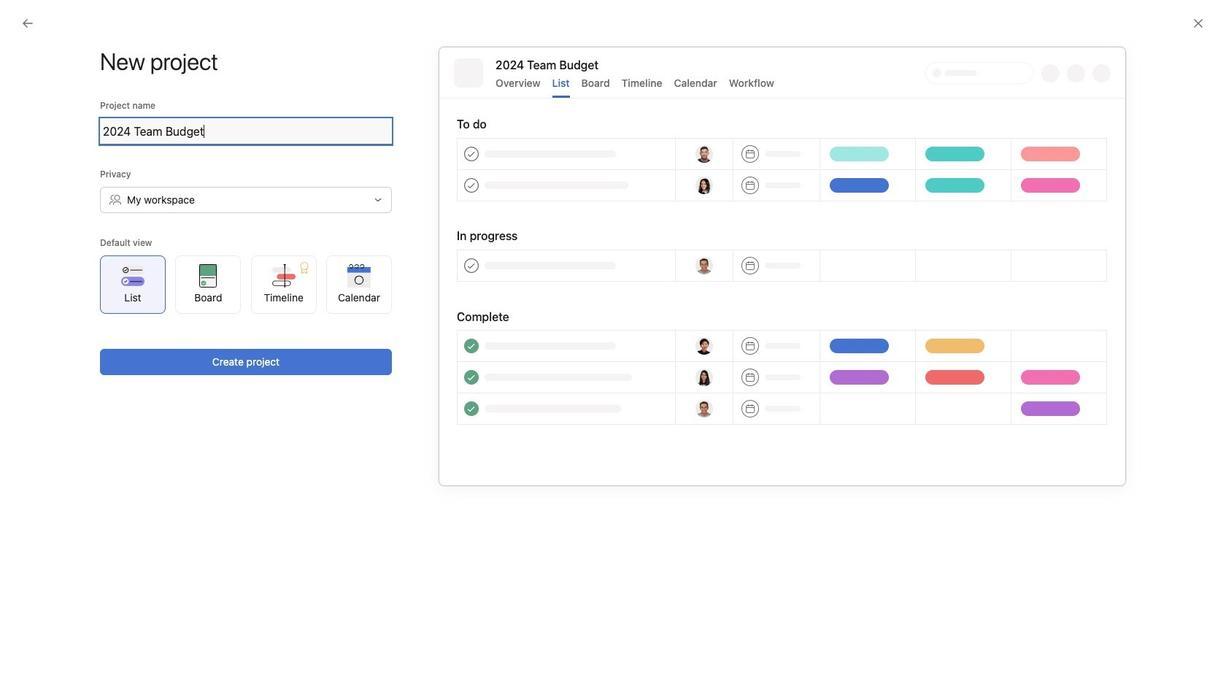 Task type: describe. For each thing, give the bounding box(es) containing it.
close image
[[1193, 18, 1204, 29]]

2 mark complete checkbox from the top
[[273, 337, 290, 355]]

this is a preview of your project image
[[439, 47, 1126, 486]]

hide sidebar image
[[19, 12, 31, 23]]

starred element
[[0, 232, 175, 308]]

2 mark complete image from the top
[[273, 337, 290, 355]]



Task type: locate. For each thing, give the bounding box(es) containing it.
3 mark complete checkbox from the top
[[273, 363, 290, 381]]

Mark complete checkbox
[[273, 311, 290, 328], [273, 337, 290, 355], [273, 363, 290, 381]]

go back image
[[22, 18, 34, 29]]

projects element
[[0, 308, 175, 407]]

1 mark complete image from the top
[[273, 311, 290, 328]]

2 vertical spatial mark complete checkbox
[[273, 363, 290, 381]]

1 vertical spatial mark complete image
[[273, 337, 290, 355]]

3 mark complete image from the top
[[273, 363, 290, 381]]

mark complete image
[[273, 311, 290, 328], [273, 337, 290, 355], [273, 363, 290, 381]]

rocket image
[[932, 266, 950, 284]]

1 mark complete checkbox from the top
[[273, 311, 290, 328]]

None text field
[[100, 118, 392, 145]]

add profile photo image
[[276, 217, 311, 253]]

1 vertical spatial mark complete checkbox
[[273, 337, 290, 355]]

list item
[[719, 253, 917, 297], [258, 307, 689, 333], [258, 333, 689, 359], [258, 359, 689, 385], [258, 385, 689, 412], [258, 412, 689, 438]]

board image
[[734, 319, 751, 336]]

2 vertical spatial mark complete image
[[273, 363, 290, 381]]

0 vertical spatial mark complete checkbox
[[273, 311, 290, 328]]

board image
[[734, 371, 751, 389]]

line_and_symbols image
[[932, 319, 950, 336]]

0 vertical spatial mark complete image
[[273, 311, 290, 328]]

global element
[[0, 36, 175, 123]]



Task type: vqa. For each thing, say whether or not it's contained in the screenshot.
Go back Icon
yes



